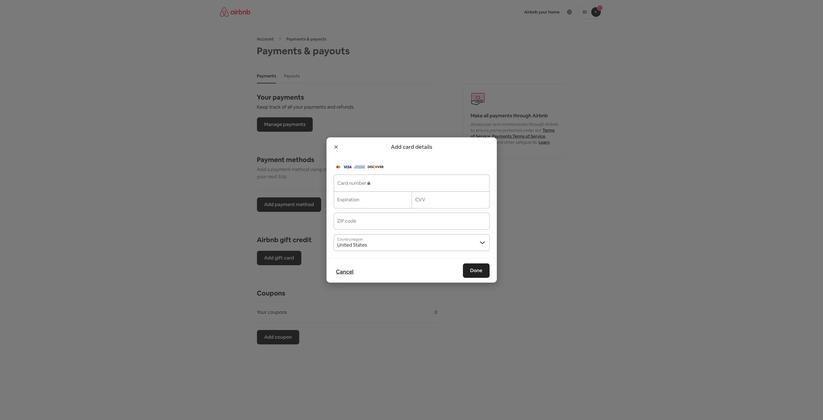 Task type: locate. For each thing, give the bounding box(es) containing it.
payments
[[287, 36, 306, 42], [257, 45, 302, 57], [257, 73, 276, 79], [493, 134, 512, 139]]

&
[[307, 36, 310, 42], [304, 45, 311, 57]]

payouts button
[[281, 70, 303, 82]]

card inside "add gift card" link
[[284, 255, 294, 261]]

add
[[391, 143, 402, 150], [257, 166, 266, 173], [264, 201, 274, 208], [264, 255, 274, 261]]

payment
[[271, 166, 291, 173], [348, 166, 367, 173], [275, 201, 295, 208]]

mastercard image
[[336, 166, 341, 168]]

discover card image
[[368, 164, 384, 170], [368, 166, 384, 168]]

1 vertical spatial card
[[284, 255, 294, 261]]

, payments terms of service
[[491, 134, 546, 139]]

add card details
[[391, 143, 433, 150]]

0 vertical spatial all
[[288, 104, 292, 110]]

of down to
[[471, 134, 475, 139]]

1 horizontal spatial of
[[471, 134, 475, 139]]

american express card image
[[354, 166, 365, 168]]

0 vertical spatial payments & payouts
[[287, 36, 327, 42]]

united states
[[337, 242, 367, 248]]

0 vertical spatial airbnb
[[533, 113, 548, 119]]

ensure
[[476, 128, 489, 133]]

gift
[[280, 236, 292, 244], [275, 255, 283, 261]]

terms
[[543, 128, 555, 133], [513, 134, 525, 139]]

0 horizontal spatial all
[[288, 104, 292, 110]]

account
[[257, 36, 274, 42]]

planning
[[409, 166, 428, 173]]

1 horizontal spatial service
[[531, 134, 546, 139]]

visa card image
[[343, 164, 352, 170]]

payments & payouts
[[287, 36, 327, 42], [257, 45, 350, 57]]

your left coupons
[[257, 309, 267, 315]]

manage payments
[[264, 121, 306, 128]]

your
[[257, 93, 272, 101], [257, 309, 267, 315]]

method inside button
[[296, 201, 314, 208]]

1 vertical spatial and
[[493, 122, 501, 127]]

your
[[294, 104, 303, 110], [257, 173, 267, 180]]

1 your from the top
[[257, 93, 272, 101]]

1 vertical spatial terms
[[513, 134, 525, 139]]

of
[[282, 104, 287, 110], [471, 134, 475, 139], [526, 134, 530, 139]]

keep
[[257, 104, 269, 110]]

2 your from the top
[[257, 309, 267, 315]]

our right under
[[536, 128, 542, 133]]

add inside payment methods add a payment method using our secure payment system, then start planning your next trip.
[[257, 166, 266, 173]]

1 horizontal spatial ,
[[546, 134, 547, 139]]

2 vertical spatial and
[[496, 140, 503, 145]]

your up 'keep'
[[257, 93, 272, 101]]

your coupons
[[257, 309, 287, 315]]

payments button
[[254, 70, 279, 82]]

1 horizontal spatial your
[[294, 104, 303, 110]]

payouts
[[284, 73, 300, 79]]

0
[[435, 309, 438, 315]]

our
[[536, 128, 542, 133], [323, 166, 331, 173]]

add down 'next'
[[264, 201, 274, 208]]

0 vertical spatial gift
[[280, 236, 292, 244]]

all up pay
[[484, 113, 489, 119]]

add card details dialog
[[327, 137, 497, 283]]

2 , from the left
[[546, 134, 547, 139]]

, cancellation, and other safeguards.
[[471, 134, 547, 145]]

your inside payment methods add a payment method using our secure payment system, then start planning your next trip.
[[257, 173, 267, 180]]

service up the learn
[[531, 134, 546, 139]]

through up communicate
[[514, 113, 532, 119]]

methods
[[286, 155, 315, 164]]

payment
[[257, 155, 285, 164]]

airbnb up under
[[533, 113, 548, 119]]

1 vertical spatial payouts
[[313, 45, 350, 57]]

0 horizontal spatial terms
[[513, 134, 525, 139]]

1 vertical spatial through
[[529, 122, 545, 127]]

airbnb up the learn
[[546, 122, 559, 127]]

make
[[471, 113, 483, 119]]

method
[[292, 166, 309, 173], [296, 201, 314, 208]]

credit
[[293, 236, 312, 244]]

0 horizontal spatial card
[[284, 255, 294, 261]]

always
[[471, 122, 485, 127]]

add payment method
[[264, 201, 314, 208]]

system,
[[368, 166, 385, 173]]

and inside your payments keep track of all your payments and refunds.
[[327, 104, 336, 110]]

add gift card link
[[257, 251, 301, 265]]

0 vertical spatial &
[[307, 36, 310, 42]]

0 vertical spatial method
[[292, 166, 309, 173]]

,
[[491, 134, 492, 139], [546, 134, 547, 139]]

and left other
[[496, 140, 503, 145]]

0 vertical spatial our
[[536, 128, 542, 133]]

none text field inside add card details dialog
[[337, 221, 486, 227]]

your for payments
[[257, 93, 272, 101]]

coupons
[[268, 309, 287, 315]]

add inside button
[[264, 201, 274, 208]]

learn
[[539, 140, 550, 145]]

profile element
[[419, 0, 604, 24]]

mastercard image
[[336, 164, 341, 170]]

0 horizontal spatial of
[[282, 104, 287, 110]]

our right using
[[323, 166, 331, 173]]

1 , from the left
[[491, 134, 492, 139]]

safeguards.
[[516, 140, 538, 145]]

card
[[403, 143, 414, 150], [284, 255, 294, 261]]

1 vertical spatial your
[[257, 173, 267, 180]]

, up the learn
[[546, 134, 547, 139]]

, down you're
[[491, 134, 492, 139]]

1 vertical spatial &
[[304, 45, 311, 57]]

your payments keep track of all your payments and refunds.
[[257, 93, 355, 110]]

visa card image
[[343, 166, 352, 168]]

tab list
[[254, 68, 436, 83]]

0 vertical spatial through
[[514, 113, 532, 119]]

add left the a
[[257, 166, 266, 173]]

airbnb gift credit
[[257, 236, 312, 244]]

, inside , cancellation, and other safeguards.
[[546, 134, 547, 139]]

gift left credit
[[280, 236, 292, 244]]

you're
[[490, 128, 502, 133]]

next
[[268, 173, 278, 180]]

airbnb
[[533, 113, 548, 119], [546, 122, 559, 127], [257, 236, 279, 244]]

terms inside terms of service
[[543, 128, 555, 133]]

through up under
[[529, 122, 545, 127]]

payouts
[[311, 36, 327, 42], [313, 45, 350, 57]]

and inside , cancellation, and other safeguards.
[[496, 140, 503, 145]]

and
[[327, 104, 336, 110], [493, 122, 501, 127], [496, 140, 503, 145]]

0 vertical spatial terms
[[543, 128, 555, 133]]

1 horizontal spatial all
[[484, 113, 489, 119]]

0 vertical spatial and
[[327, 104, 336, 110]]

of right track
[[282, 104, 287, 110]]

1 service from the left
[[476, 134, 491, 139]]

1 horizontal spatial our
[[536, 128, 542, 133]]

1 vertical spatial all
[[484, 113, 489, 119]]

our inside payment methods add a payment method using our secure payment system, then start planning your next trip.
[[323, 166, 331, 173]]

your left 'next'
[[257, 173, 267, 180]]

1 horizontal spatial terms
[[543, 128, 555, 133]]

None text field
[[337, 221, 486, 227]]

service
[[476, 134, 491, 139], [531, 134, 546, 139]]

0 horizontal spatial our
[[323, 166, 331, 173]]

manage payments link
[[257, 117, 313, 132]]

and up you're
[[493, 122, 501, 127]]

0 horizontal spatial your
[[257, 173, 267, 180]]

service up cancellation,
[[476, 134, 491, 139]]

1 vertical spatial our
[[323, 166, 331, 173]]

learn more
[[471, 140, 550, 151]]

1 discover card image from the top
[[368, 164, 384, 170]]

terms down protected
[[513, 134, 525, 139]]

0 vertical spatial your
[[294, 104, 303, 110]]

account link
[[257, 36, 274, 42]]

card down airbnb gift credit
[[284, 255, 294, 261]]

payments
[[273, 93, 304, 101], [304, 104, 326, 110], [490, 113, 513, 119], [283, 121, 306, 128]]

all
[[288, 104, 292, 110], [484, 113, 489, 119]]

2 service from the left
[[531, 134, 546, 139]]

and left refunds.
[[327, 104, 336, 110]]

add down airbnb gift credit
[[264, 255, 274, 261]]

add inside dialog
[[391, 143, 402, 150]]

1 vertical spatial method
[[296, 201, 314, 208]]

always pay and communicate through airbnb to ensure you're protected under our
[[471, 122, 559, 133]]

add up then
[[391, 143, 402, 150]]

2 vertical spatial airbnb
[[257, 236, 279, 244]]

1 vertical spatial airbnb
[[546, 122, 559, 127]]

all right track
[[288, 104, 292, 110]]

0 vertical spatial card
[[403, 143, 414, 150]]

to
[[471, 128, 475, 133]]

our inside always pay and communicate through airbnb to ensure you're protected under our
[[536, 128, 542, 133]]

trip.
[[279, 173, 288, 180]]

airbnb up add gift card
[[257, 236, 279, 244]]

details
[[416, 143, 433, 150]]

through
[[514, 113, 532, 119], [529, 122, 545, 127]]

gift down airbnb gift credit
[[275, 255, 283, 261]]

your up manage payments at the top of page
[[294, 104, 303, 110]]

1 horizontal spatial card
[[403, 143, 414, 150]]

your inside your payments keep track of all your payments and refunds.
[[257, 93, 272, 101]]

of down under
[[526, 134, 530, 139]]

card left details
[[403, 143, 414, 150]]

manage
[[264, 121, 282, 128]]

1 vertical spatial gift
[[275, 255, 283, 261]]

0 vertical spatial payouts
[[311, 36, 327, 42]]

1 vertical spatial your
[[257, 309, 267, 315]]

and inside always pay and communicate through airbnb to ensure you're protected under our
[[493, 122, 501, 127]]

terms up the learn
[[543, 128, 555, 133]]

0 horizontal spatial service
[[476, 134, 491, 139]]

0 horizontal spatial ,
[[491, 134, 492, 139]]

gift for airbnb
[[280, 236, 292, 244]]

0 vertical spatial your
[[257, 93, 272, 101]]



Task type: vqa. For each thing, say whether or not it's contained in the screenshot.
bottommost Full kitchen
no



Task type: describe. For each thing, give the bounding box(es) containing it.
payments inside button
[[257, 73, 276, 79]]

more
[[471, 146, 481, 151]]

using
[[311, 166, 322, 173]]

a
[[267, 166, 270, 173]]

all inside your payments keep track of all your payments and refunds.
[[288, 104, 292, 110]]

, for , payments terms of service
[[491, 134, 492, 139]]

gift for add
[[275, 255, 283, 261]]

start
[[398, 166, 408, 173]]

and for , cancellation, and other safeguards.
[[496, 140, 503, 145]]

other
[[504, 140, 515, 145]]

communicate
[[502, 122, 528, 127]]

pay
[[485, 122, 492, 127]]

of inside your payments keep track of all your payments and refunds.
[[282, 104, 287, 110]]

2 horizontal spatial of
[[526, 134, 530, 139]]

learn more link
[[471, 140, 550, 151]]

refunds.
[[337, 104, 355, 110]]

cancellation,
[[471, 140, 495, 145]]

payment methods add a payment method using our secure payment system, then start planning your next trip.
[[257, 155, 428, 180]]

secure
[[332, 166, 347, 173]]

terms of service link
[[471, 128, 555, 139]]

through inside always pay and communicate through airbnb to ensure you're protected under our
[[529, 122, 545, 127]]

cancel
[[336, 268, 354, 275]]

payments terms of service link
[[493, 134, 546, 139]]

airbnb inside always pay and communicate through airbnb to ensure you're protected under our
[[546, 122, 559, 127]]

card inside add card details dialog
[[403, 143, 414, 150]]

track
[[270, 104, 281, 110]]

states
[[353, 242, 367, 248]]

service inside terms of service
[[476, 134, 491, 139]]

american express card image
[[354, 164, 365, 170]]

add payment method button
[[257, 197, 321, 212]]

united states button
[[334, 234, 490, 251]]

make all payments through airbnb
[[471, 113, 548, 119]]

united
[[337, 242, 352, 248]]

tab list containing payments
[[254, 68, 436, 83]]

terms of service
[[471, 128, 555, 139]]

and for always pay and communicate through airbnb to ensure you're protected under our
[[493, 122, 501, 127]]

add for add card details
[[391, 143, 402, 150]]

protected
[[503, 128, 522, 133]]

add for add payment method
[[264, 201, 274, 208]]

payment inside button
[[275, 201, 295, 208]]

then
[[386, 166, 397, 173]]

coupons
[[257, 289, 285, 297]]

1 vertical spatial payments & payouts
[[257, 45, 350, 57]]

, for , cancellation, and other safeguards.
[[546, 134, 547, 139]]

add gift card
[[264, 255, 294, 261]]

united states element
[[334, 234, 490, 251]]

your for coupons
[[257, 309, 267, 315]]

under
[[523, 128, 535, 133]]

of inside terms of service
[[471, 134, 475, 139]]

add for add gift card
[[264, 255, 274, 261]]

cancel button
[[336, 268, 354, 276]]

2 discover card image from the top
[[368, 166, 384, 168]]

method inside payment methods add a payment method using our secure payment system, then start planning your next trip.
[[292, 166, 309, 173]]

your inside your payments keep track of all your payments and refunds.
[[294, 104, 303, 110]]



